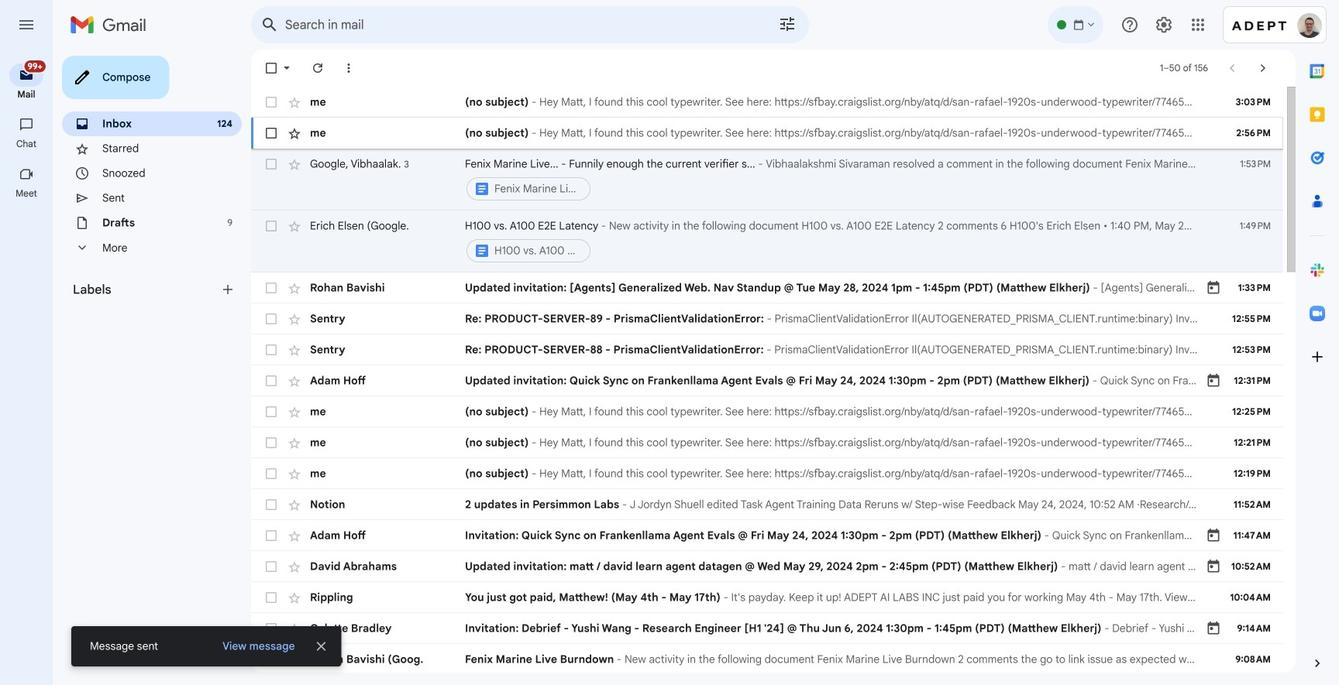 Task type: describe. For each thing, give the bounding box(es) containing it.
cell for 14th "row" from the bottom
[[465, 219, 1206, 265]]

calendar event image for 13th "row" from the bottom of the page
[[1206, 281, 1221, 296]]

7 row from the top
[[251, 335, 1283, 366]]

settings image
[[1155, 15, 1173, 34]]

10 row from the top
[[251, 428, 1283, 459]]

calendar event image for fourth "row" from the bottom of the page
[[1206, 560, 1221, 575]]

8 row from the top
[[251, 366, 1283, 397]]

more email options image
[[341, 60, 356, 76]]

14 row from the top
[[251, 552, 1283, 583]]

9 row from the top
[[251, 397, 1283, 428]]

17 row from the top
[[251, 645, 1283, 686]]

older image
[[1255, 60, 1271, 76]]

gmail image
[[70, 9, 154, 40]]

2 row from the top
[[251, 118, 1283, 149]]

main menu image
[[17, 15, 36, 34]]

advanced search options image
[[772, 9, 803, 40]]

Search in mail search field
[[251, 6, 809, 43]]

6 row from the top
[[251, 304, 1283, 335]]



Task type: vqa. For each thing, say whether or not it's contained in the screenshot.
4th Calendar event icon from the top of the page
yes



Task type: locate. For each thing, give the bounding box(es) containing it.
1 vertical spatial calendar event image
[[1206, 622, 1221, 637]]

calendar event image
[[1206, 281, 1221, 296], [1206, 622, 1221, 637]]

4 row from the top
[[251, 211, 1283, 273]]

1 vertical spatial cell
[[465, 219, 1206, 265]]

0 vertical spatial cell
[[465, 157, 1206, 203]]

1 vertical spatial calendar event image
[[1206, 529, 1221, 544]]

13 row from the top
[[251, 521, 1283, 552]]

2 calendar event image from the top
[[1206, 622, 1221, 637]]

tab list
[[1296, 50, 1339, 630]]

refresh image
[[310, 60, 325, 76]]

12 row from the top
[[251, 490, 1283, 521]]

navigation
[[0, 50, 54, 686]]

0 vertical spatial calendar event image
[[1206, 281, 1221, 296]]

cell
[[465, 157, 1206, 203], [465, 219, 1206, 265]]

None checkbox
[[263, 60, 279, 76], [263, 157, 279, 172], [263, 591, 279, 606], [263, 622, 279, 637], [263, 60, 279, 76], [263, 157, 279, 172], [263, 591, 279, 606], [263, 622, 279, 637]]

3 row from the top
[[251, 149, 1283, 211]]

1 calendar event image from the top
[[1206, 374, 1221, 389]]

calendar event image
[[1206, 374, 1221, 389], [1206, 529, 1221, 544], [1206, 560, 1221, 575]]

3 calendar event image from the top
[[1206, 560, 1221, 575]]

Search in mail text field
[[285, 17, 735, 33]]

search in mail image
[[256, 11, 284, 39]]

5 row from the top
[[251, 273, 1283, 304]]

calendar event image for 13th "row" from the top
[[1206, 529, 1221, 544]]

alert
[[25, 36, 1314, 667]]

0 vertical spatial calendar event image
[[1206, 374, 1221, 389]]

calendar event image for eighth "row" from the top
[[1206, 374, 1221, 389]]

1 calendar event image from the top
[[1206, 281, 1221, 296]]

11 row from the top
[[251, 459, 1283, 490]]

1 row from the top
[[251, 87, 1283, 118]]

row
[[251, 87, 1283, 118], [251, 118, 1283, 149], [251, 149, 1283, 211], [251, 211, 1283, 273], [251, 273, 1283, 304], [251, 304, 1283, 335], [251, 335, 1283, 366], [251, 366, 1283, 397], [251, 397, 1283, 428], [251, 428, 1283, 459], [251, 459, 1283, 490], [251, 490, 1283, 521], [251, 521, 1283, 552], [251, 552, 1283, 583], [251, 583, 1283, 614], [251, 614, 1283, 645], [251, 645, 1283, 686]]

calendar event image for 16th "row" from the top of the page
[[1206, 622, 1221, 637]]

heading
[[0, 88, 53, 101], [0, 138, 53, 150], [0, 188, 53, 200], [73, 282, 220, 298]]

16 row from the top
[[251, 614, 1283, 645]]

support image
[[1121, 15, 1139, 34]]

2 calendar event image from the top
[[1206, 529, 1221, 544]]

15 row from the top
[[251, 583, 1283, 614]]

2 cell from the top
[[465, 219, 1206, 265]]

cell for third "row" from the top
[[465, 157, 1206, 203]]

None checkbox
[[263, 95, 279, 110], [263, 126, 279, 141], [263, 653, 279, 668], [263, 95, 279, 110], [263, 126, 279, 141], [263, 653, 279, 668]]

2 vertical spatial calendar event image
[[1206, 560, 1221, 575]]

1 cell from the top
[[465, 157, 1206, 203]]



